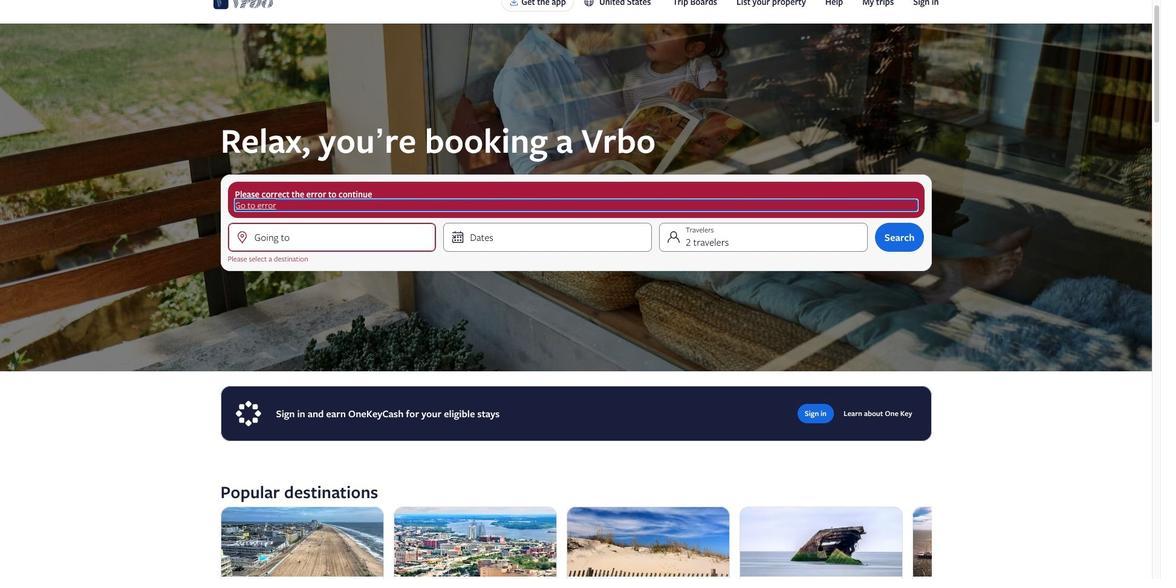 Task type: describe. For each thing, give the bounding box(es) containing it.
download the app button image
[[509, 0, 519, 7]]

show next card image
[[924, 548, 939, 563]]

vrbo logo image
[[213, 0, 273, 11]]

wizard region
[[0, 24, 1152, 372]]



Task type: locate. For each thing, give the bounding box(es) containing it.
small image
[[584, 0, 594, 7]]

main content
[[0, 24, 1152, 580]]



Task type: vqa. For each thing, say whether or not it's contained in the screenshot.
Vrbo logo
yes



